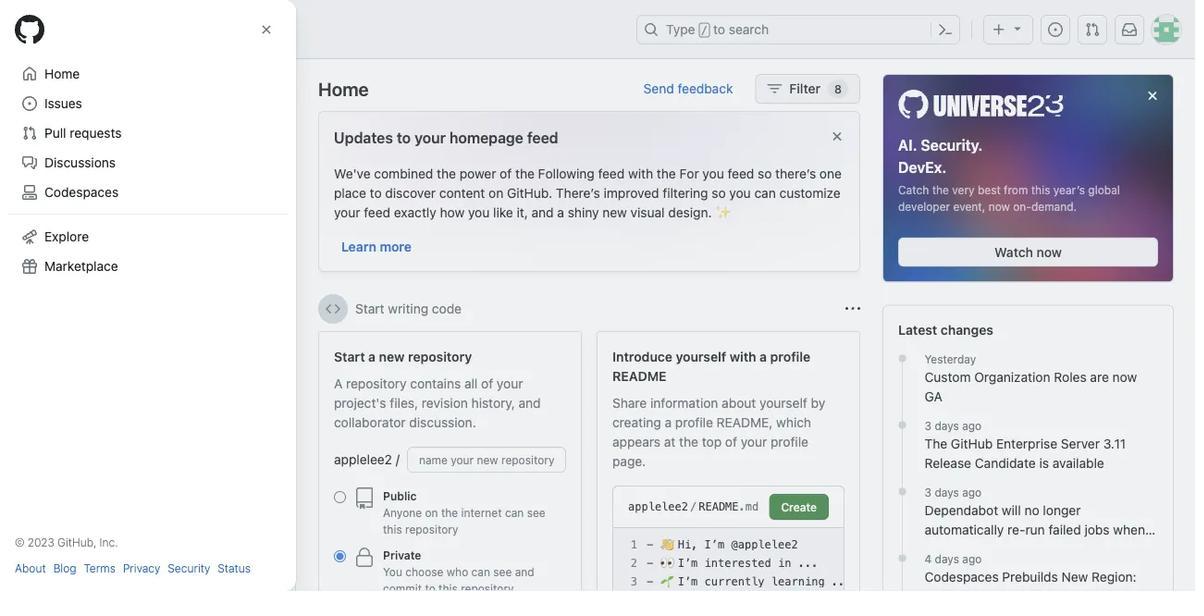 Task type: vqa. For each thing, say whether or not it's contained in the screenshot.
the jazzband
no



Task type: describe. For each thing, give the bounding box(es) containing it.
at
[[664, 434, 676, 449]]

content
[[440, 185, 485, 200]]

existing
[[22, 168, 68, 183]]

demand.
[[1032, 200, 1078, 213]]

start
[[78, 129, 106, 144]]

to left keep
[[136, 168, 148, 183]]

universe23 image
[[899, 90, 1064, 119]]

privacy link
[[123, 560, 160, 577]]

1 vertical spatial you
[[730, 185, 751, 200]]

share information about yourself by creating a profile readme, which appears at the top of your profile page.
[[613, 395, 826, 469]]

import
[[22, 253, 61, 268]]

more
[[380, 239, 412, 254]]

triangle down image
[[1011, 21, 1026, 36]]

choose
[[406, 566, 444, 579]]

private you choose who can see and commit to this repository
[[383, 549, 535, 591]]

3 for dependabot will no longer automatically re-run failed jobs when package manifest changes
[[925, 486, 932, 499]]

none radio inside create a new repository element
[[334, 491, 346, 504]]

0 horizontal spatial so
[[712, 185, 726, 200]]

readme inside introduce yourself with a profile readme
[[613, 368, 667, 384]]

©
[[15, 536, 25, 549]]

see inside the public anyone on the internet can see this repository
[[527, 506, 546, 519]]

repository up existing
[[22, 148, 83, 163]]

github
[[951, 437, 993, 452]]

import repository link
[[22, 253, 126, 268]]

a up project's
[[369, 349, 376, 364]]

marketplace
[[44, 259, 118, 274]]

organization
[[975, 370, 1051, 385]]

custom organization roles are now ga link
[[925, 368, 1159, 407]]

from
[[1004, 184, 1029, 197]]

new inside we've combined the power of the following feed with the for you feed so there's one place to discover content on github. there's improved filtering so you can customize your feed exactly how you like it, and a shiny new visual design. ✨
[[603, 205, 627, 220]]

project
[[127, 106, 171, 121]]

and inside we've combined the power of the following feed with the for you feed so there's one place to discover content on github. there's improved filtering so you can customize your feed exactly how you like it, and a shiny new visual design. ✨
[[532, 205, 554, 220]]

dialog containing home
[[0, 0, 296, 591]]

ago for the
[[963, 420, 982, 433]]

status link
[[218, 560, 251, 577]]

the
[[925, 437, 948, 452]]

homepage
[[450, 129, 524, 147]]

start writing code
[[355, 301, 462, 317]]

public anyone on the internet can see this repository
[[383, 490, 546, 536]]

codespaces link
[[15, 178, 281, 207]]

days for the
[[935, 420, 960, 433]]

and inside the private you choose who can see and commit to this repository
[[515, 566, 535, 579]]

now inside yesterday custom organization roles are now ga
[[1113, 370, 1138, 385]]

design.
[[669, 205, 712, 220]]

jobs
[[1085, 523, 1110, 538]]

repository inside a repository contains all of your project's files, revision history, and collaborator discussion.
[[346, 376, 407, 391]]

codespaces inside codespaces link
[[44, 185, 119, 200]]

all
[[465, 376, 478, 391]]

home inside home link
[[44, 66, 80, 81]]

1 horizontal spatial new
[[379, 349, 405, 364]]

run
[[1026, 523, 1046, 538]]

your inside we've combined the power of the following feed with the for you feed so there's one place to discover content on github. there's improved filtering so you can customize your feed exactly how you like it, and a shiny new visual design. ✨
[[334, 205, 361, 220]]

3 - from the top
[[647, 576, 654, 589]]

x image
[[830, 129, 845, 144]]

yourself inside share information about yourself by creating a profile readme, which appears at the top of your profile page.
[[760, 395, 808, 411]]

a inside share information about yourself by creating a profile readme, which appears at the top of your profile page.
[[665, 415, 672, 430]]

package
[[925, 542, 976, 557]]

creating
[[613, 415, 662, 430]]

on inside we've combined the power of the following feed with the for you feed so there's one place to discover content on github. there's improved filtering so you can customize your feed exactly how you like it, and a shiny new visual design. ✨
[[489, 185, 504, 200]]

@applelee2
[[732, 539, 799, 552]]

page.
[[613, 454, 646, 469]]

your inside share information about yourself by creating a profile readme, which appears at the top of your profile page.
[[741, 434, 768, 449]]

very
[[953, 184, 975, 197]]

repository up marketplace
[[82, 221, 145, 236]]

security
[[168, 562, 210, 575]]

ago for codespaces
[[963, 553, 982, 566]]

manifest
[[979, 542, 1031, 557]]

one
[[820, 166, 842, 181]]

appears
[[613, 434, 661, 449]]

8
[[835, 82, 842, 95]]

of for all
[[481, 376, 493, 391]]

code
[[432, 301, 462, 317]]

about
[[15, 562, 46, 575]]

1 vertical spatial profile
[[676, 415, 713, 430]]

1 vertical spatial readme
[[699, 501, 739, 514]]

over
[[224, 148, 250, 163]]

repository up contains
[[408, 349, 472, 364]]

yourself inside introduce yourself with a profile readme
[[676, 349, 727, 364]]

there's
[[776, 166, 817, 181]]

custom
[[925, 370, 971, 385]]

your inside a repository contains all of your project's files, revision history, and collaborator discussion.
[[497, 376, 523, 391]]

public
[[383, 490, 417, 503]]

first
[[98, 106, 124, 121]]

shiny
[[568, 205, 599, 220]]

discussion.
[[409, 415, 476, 430]]

watch now link
[[899, 237, 1159, 267]]

new inside create your first project ready to start building? create a repository for a new idea or bring over an existing repository to keep contributing to it.
[[117, 148, 142, 163]]

an
[[253, 148, 268, 163]]

0 vertical spatial i'm
[[705, 539, 725, 552]]

close image
[[259, 22, 274, 37]]

for
[[86, 148, 103, 163]]

0 vertical spatial so
[[758, 166, 772, 181]]

with inside introduce yourself with a profile readme
[[730, 349, 757, 364]]

which
[[777, 415, 812, 430]]

filter image
[[768, 81, 783, 96]]

and inside a repository contains all of your project's files, revision history, and collaborator discussion.
[[519, 395, 541, 411]]

ai. security. devex. catch the very best from this year's global developer event, now on-demand.
[[899, 136, 1121, 213]]

yesterday custom organization roles are now ga
[[925, 353, 1138, 405]]

the left for
[[657, 166, 676, 181]]

feedback
[[678, 81, 733, 96]]

applelee2 / readme .md
[[628, 501, 759, 514]]

revision
[[422, 395, 468, 411]]

writing
[[388, 301, 429, 317]]

for
[[680, 166, 699, 181]]

watch now
[[995, 244, 1063, 260]]

1 vertical spatial i'm
[[678, 557, 698, 570]]

create repository
[[38, 221, 145, 236]]

learn more
[[342, 239, 412, 254]]

the up github. at the left top
[[516, 166, 535, 181]]

2 - from the top
[[647, 557, 654, 570]]

feed up improved
[[598, 166, 625, 181]]

2023
[[28, 536, 55, 549]]

of for power
[[500, 166, 512, 181]]

learn
[[342, 239, 377, 254]]

can inside we've combined the power of the following feed with the for you feed so there's one place to discover content on github. there's improved filtering so you can customize your feed exactly how you like it, and a shiny new visual design. ✨
[[755, 185, 776, 200]]

.md
[[739, 501, 759, 514]]

a inside we've combined the power of the following feed with the for you feed so there's one place to discover content on github. there's improved filtering so you can customize your feed exactly how you like it, and a shiny new visual design. ✨
[[558, 205, 565, 220]]

3 for the github enterprise server 3.11 release candidate is available
[[925, 420, 932, 433]]

updates
[[334, 129, 393, 147]]

a up "bring"
[[210, 129, 217, 144]]

about
[[722, 395, 756, 411]]

the up "content"
[[437, 166, 456, 181]]

dot fill image
[[896, 351, 910, 366]]

how
[[440, 205, 465, 220]]

about link
[[15, 560, 46, 577]]

will
[[1002, 503, 1022, 518]]

pull
[[44, 125, 66, 141]]

none radio inside create a new repository element
[[334, 551, 346, 563]]

issues
[[44, 96, 82, 111]]

/ for type / to search
[[701, 24, 708, 37]]

feed up ✨
[[728, 166, 755, 181]]

github,
[[57, 536, 97, 549]]

building?
[[109, 129, 164, 144]]

discussions
[[44, 155, 116, 170]]

best
[[978, 184, 1001, 197]]

repository down for
[[72, 168, 132, 183]]

1 vertical spatial create
[[167, 129, 207, 144]]

pull requests link
[[15, 118, 281, 148]]

create a new repository element
[[334, 347, 566, 591]]

lock image
[[354, 547, 376, 569]]

dot fill image for dependabot will no longer automatically re-run failed jobs when package manifest changes
[[896, 485, 910, 499]]

1
[[631, 539, 638, 552]]

security.
[[921, 136, 983, 154]]

information
[[651, 395, 719, 411]]

send feedback
[[644, 81, 733, 96]]

search
[[729, 22, 769, 37]]

automatically
[[925, 523, 1005, 538]]

new
[[1062, 570, 1089, 585]]



Task type: locate. For each thing, give the bounding box(es) containing it.
and right history,
[[519, 395, 541, 411]]

start inside create a new repository element
[[334, 349, 365, 364]]

start for start writing code
[[355, 301, 385, 317]]

2 horizontal spatial /
[[701, 24, 708, 37]]

with up about
[[730, 349, 757, 364]]

dot fill image for codespaces prebuilds new region: australia
[[896, 551, 910, 566]]

yourself
[[676, 349, 727, 364], [760, 395, 808, 411]]

server
[[1062, 437, 1100, 452]]

import repository
[[22, 253, 126, 268]]

ago inside 3 days ago the github enterprise server 3.11 release candidate is available
[[963, 420, 982, 433]]

on up like
[[489, 185, 504, 200]]

1 vertical spatial -
[[647, 557, 654, 570]]

the left internet
[[441, 506, 458, 519]]

i'm right 🌱
[[678, 576, 698, 589]]

keep
[[151, 168, 180, 183]]

0 vertical spatial readme
[[613, 368, 667, 384]]

with up improved
[[628, 166, 654, 181]]

profile down information
[[676, 415, 713, 430]]

1 horizontal spatial ...
[[832, 576, 852, 589]]

1 horizontal spatial see
[[527, 506, 546, 519]]

0 vertical spatial changes
[[941, 323, 994, 338]]

to left search
[[714, 22, 726, 37]]

3 down release
[[925, 486, 932, 499]]

1 vertical spatial ago
[[963, 486, 982, 499]]

1 horizontal spatial readme
[[699, 501, 739, 514]]

longer
[[1044, 503, 1081, 518]]

a inside introduce yourself with a profile readme
[[760, 349, 767, 364]]

devex.
[[899, 158, 947, 176]]

2 vertical spatial new
[[379, 349, 405, 364]]

ga
[[925, 389, 943, 405]]

files,
[[390, 395, 418, 411]]

1 horizontal spatial yourself
[[760, 395, 808, 411]]

3 inside 3 days ago dependabot will no longer automatically re-run failed jobs when package manifest changes
[[925, 486, 932, 499]]

repository up project's
[[346, 376, 407, 391]]

create up ready at the left
[[22, 106, 64, 121]]

days inside 3 days ago the github enterprise server 3.11 release candidate is available
[[935, 420, 960, 433]]

can right internet
[[505, 506, 524, 519]]

1 vertical spatial new
[[603, 205, 627, 220]]

3 ago from the top
[[963, 553, 982, 566]]

3 days ago dependabot will no longer automatically re-run failed jobs when package manifest changes
[[925, 486, 1146, 557]]

3 days from the top
[[935, 553, 960, 566]]

dot fill image for the github enterprise server 3.11 release candidate is available
[[896, 418, 910, 433]]

1 vertical spatial see
[[494, 566, 512, 579]]

on-
[[1014, 200, 1032, 213]]

3 down 2
[[631, 576, 638, 589]]

0 vertical spatial -
[[647, 539, 654, 552]]

open global navigation menu image
[[22, 22, 37, 37]]

0 horizontal spatial codespaces
[[44, 185, 119, 200]]

now right are
[[1113, 370, 1138, 385]]

applelee2 up '👋'
[[628, 501, 689, 514]]

create for create repository
[[38, 221, 79, 236]]

i'm right hi,
[[705, 539, 725, 552]]

None radio
[[334, 491, 346, 504]]

updates to your homepage feed
[[334, 129, 559, 147]]

0 vertical spatial now
[[989, 200, 1011, 213]]

can right who
[[472, 566, 491, 579]]

anyone
[[383, 506, 422, 519]]

your down readme,
[[741, 434, 768, 449]]

by
[[811, 395, 826, 411]]

who
[[447, 566, 469, 579]]

of right power
[[500, 166, 512, 181]]

new down building? at the top left
[[117, 148, 142, 163]]

now down best
[[989, 200, 1011, 213]]

the github enterprise server 3.11 release candidate is available link
[[925, 435, 1159, 474]]

private
[[383, 549, 422, 562]]

event,
[[954, 200, 986, 213]]

this down anyone
[[383, 523, 402, 536]]

create up or
[[167, 129, 207, 144]]

... up learning
[[799, 557, 819, 570]]

/
[[701, 24, 708, 37], [396, 452, 400, 467], [691, 501, 697, 514]]

applelee2 inside create a new repository element
[[334, 452, 392, 467]]

developer
[[899, 200, 951, 213]]

1 horizontal spatial now
[[1037, 244, 1063, 260]]

days for dependabot
[[935, 486, 960, 499]]

2 horizontal spatial can
[[755, 185, 776, 200]]

ago
[[963, 420, 982, 433], [963, 486, 982, 499], [963, 553, 982, 566]]

can inside the public anyone on the internet can see this repository
[[505, 506, 524, 519]]

2 vertical spatial i'm
[[678, 576, 698, 589]]

3 inside 3 days ago the github enterprise server 3.11 release candidate is available
[[925, 420, 932, 433]]

1 vertical spatial ...
[[832, 576, 852, 589]]

readme down introduce
[[613, 368, 667, 384]]

and right who
[[515, 566, 535, 579]]

/ for applelee2 / readme .md
[[691, 501, 697, 514]]

to inside the private you choose who can see and commit to this repository
[[425, 582, 436, 591]]

days inside 4 days ago codespaces prebuilds new region: australia
[[935, 553, 960, 566]]

your up the pull requests
[[67, 106, 95, 121]]

latest changes
[[899, 323, 994, 338]]

repo image
[[354, 488, 376, 510]]

2 horizontal spatial now
[[1113, 370, 1138, 385]]

see right who
[[494, 566, 512, 579]]

/ for applelee2 /
[[396, 452, 400, 467]]

1 vertical spatial codespaces
[[925, 570, 999, 585]]

so up ✨
[[712, 185, 726, 200]]

repository inside the private you choose who can see and commit to this repository
[[461, 582, 514, 591]]

release
[[925, 456, 972, 471]]

of inside share information about yourself by creating a profile readme, which appears at the top of your profile page.
[[726, 434, 738, 449]]

ago inside 4 days ago codespaces prebuilds new region: australia
[[963, 553, 982, 566]]

ready
[[22, 129, 59, 144]]

0 vertical spatial ago
[[963, 420, 982, 433]]

changes up yesterday
[[941, 323, 994, 338]]

0 vertical spatial 3
[[925, 420, 932, 433]]

1 - from the top
[[647, 539, 654, 552]]

2
[[631, 557, 638, 570]]

codespaces inside 4 days ago codespaces prebuilds new region: australia
[[925, 570, 999, 585]]

when
[[1114, 523, 1146, 538]]

list
[[96, 15, 626, 44]]

blog link
[[53, 560, 76, 577]]

1 horizontal spatial of
[[500, 166, 512, 181]]

a left shiny
[[558, 205, 565, 220]]

command palette image
[[939, 22, 953, 37]]

profile
[[771, 349, 811, 364], [676, 415, 713, 430], [771, 434, 809, 449]]

0 vertical spatial codespaces
[[44, 185, 119, 200]]

your down place
[[334, 205, 361, 220]]

applelee2 down collaborator
[[334, 452, 392, 467]]

send feedback link
[[644, 79, 733, 99]]

you right the filtering
[[730, 185, 751, 200]]

hi,
[[678, 539, 698, 552]]

1 horizontal spatial with
[[730, 349, 757, 364]]

1 - 👋 hi, i'm @applelee2 2 - 👀 i'm interested in ... 3 - 🌱 i'm currently learning ...
[[631, 539, 852, 589]]

... right learning
[[832, 576, 852, 589]]

i'm
[[705, 539, 725, 552], [678, 557, 698, 570], [678, 576, 698, 589]]

start right the code image at left bottom
[[355, 301, 385, 317]]

of right top
[[726, 434, 738, 449]]

0 vertical spatial of
[[500, 166, 512, 181]]

feed
[[527, 129, 559, 147], [598, 166, 625, 181], [728, 166, 755, 181], [364, 205, 391, 220]]

None radio
[[334, 551, 346, 563]]

repository down who
[[461, 582, 514, 591]]

i'm down hi,
[[678, 557, 698, 570]]

readme up @applelee2
[[699, 501, 739, 514]]

0 vertical spatial profile
[[771, 349, 811, 364]]

to down an
[[260, 168, 272, 183]]

0 horizontal spatial with
[[628, 166, 654, 181]]

github.
[[507, 185, 553, 200]]

2 vertical spatial days
[[935, 553, 960, 566]]

2 vertical spatial 3
[[631, 576, 638, 589]]

👋
[[660, 539, 671, 552]]

1 ago from the top
[[963, 420, 982, 433]]

0 vertical spatial on
[[489, 185, 504, 200]]

-
[[647, 539, 654, 552], [647, 557, 654, 570], [647, 576, 654, 589]]

your inside create your first project ready to start building? create a repository for a new idea or bring over an existing repository to keep contributing to it.
[[67, 106, 95, 121]]

the inside share information about yourself by creating a profile readme, which appears at the top of your profile page.
[[679, 434, 699, 449]]

your up 'combined'
[[415, 129, 446, 147]]

2 dot fill image from the top
[[896, 485, 910, 499]]

0 vertical spatial ...
[[799, 557, 819, 570]]

a repository contains all of your project's files, revision history, and collaborator discussion.
[[334, 376, 541, 430]]

about blog terms privacy security status
[[15, 562, 251, 575]]

profile inside introduce yourself with a profile readme
[[771, 349, 811, 364]]

none submit inside 'introduce yourself with a profile readme' "element"
[[770, 494, 829, 520]]

the right 'at'
[[679, 434, 699, 449]]

roles
[[1055, 370, 1087, 385]]

this down who
[[439, 582, 458, 591]]

see inside the private you choose who can see and commit to this repository
[[494, 566, 512, 579]]

feed up following on the top left
[[527, 129, 559, 147]]

1 vertical spatial on
[[425, 506, 438, 519]]

issue opened image
[[1049, 22, 1064, 37]]

this inside the public anyone on the internet can see this repository
[[383, 523, 402, 536]]

days inside 3 days ago dependabot will no longer automatically re-run failed jobs when package manifest changes
[[935, 486, 960, 499]]

new up files,
[[379, 349, 405, 364]]

discussions link
[[15, 148, 281, 178]]

it,
[[517, 205, 528, 220]]

so left there's
[[758, 166, 772, 181]]

1 horizontal spatial codespaces
[[925, 570, 999, 585]]

1 horizontal spatial so
[[758, 166, 772, 181]]

with inside we've combined the power of the following feed with the for you feed so there's one place to discover content on github. there's improved filtering so you can customize your feed exactly how you like it, and a shiny new visual design. ✨
[[628, 166, 654, 181]]

1 vertical spatial start
[[334, 349, 365, 364]]

to up 'combined'
[[397, 129, 411, 147]]

0 vertical spatial create
[[22, 106, 64, 121]]

/ up hi,
[[691, 501, 697, 514]]

1 horizontal spatial home
[[318, 78, 369, 100]]

1 vertical spatial yourself
[[760, 395, 808, 411]]

introduce yourself with a profile readme element
[[597, 331, 861, 591]]

- left '👋'
[[647, 539, 654, 552]]

yourself up information
[[676, 349, 727, 364]]

this inside ai. security. devex. catch the very best from this year's global developer event, now on-demand.
[[1032, 184, 1051, 197]]

terms
[[84, 562, 116, 575]]

repository inside the public anyone on the internet can see this repository
[[405, 523, 459, 536]]

power
[[460, 166, 497, 181]]

profile down which
[[771, 434, 809, 449]]

0 horizontal spatial ...
[[799, 557, 819, 570]]

in
[[778, 557, 792, 570]]

codespaces down discussions
[[44, 185, 119, 200]]

0 horizontal spatial of
[[481, 376, 493, 391]]

applelee2 for applelee2 / readme .md
[[628, 501, 689, 514]]

days for codespaces
[[935, 553, 960, 566]]

1 vertical spatial can
[[505, 506, 524, 519]]

you
[[383, 566, 403, 579]]

👀
[[660, 557, 671, 570]]

to inside we've combined the power of the following feed with the for you feed so there's one place to discover content on github. there's improved filtering so you can customize your feed exactly how you like it, and a shiny new visual design. ✨
[[370, 185, 382, 200]]

1 vertical spatial changes
[[1034, 542, 1085, 557]]

and right it,
[[532, 205, 554, 220]]

days up the
[[935, 420, 960, 433]]

plus image
[[992, 22, 1007, 37]]

2 horizontal spatial of
[[726, 434, 738, 449]]

why am i seeing this? image
[[846, 302, 861, 317]]

4 days ago codespaces prebuilds new region: australia
[[925, 553, 1137, 591]]

privacy
[[123, 562, 160, 575]]

0 horizontal spatial this
[[383, 523, 402, 536]]

0 vertical spatial start
[[355, 301, 385, 317]]

can down there's
[[755, 185, 776, 200]]

0 horizontal spatial on
[[425, 506, 438, 519]]

create
[[22, 106, 64, 121], [167, 129, 207, 144], [38, 221, 79, 236]]

profile up which
[[771, 349, 811, 364]]

code image
[[326, 302, 341, 317]]

1 horizontal spatial you
[[703, 166, 725, 181]]

or
[[174, 148, 186, 163]]

ago inside 3 days ago dependabot will no longer automatically re-run failed jobs when package manifest changes
[[963, 486, 982, 499]]

ago up dependabot
[[963, 486, 982, 499]]

dot fill image
[[896, 418, 910, 433], [896, 485, 910, 499], [896, 551, 910, 566]]

days up dependabot
[[935, 486, 960, 499]]

ago up github
[[963, 420, 982, 433]]

- left '👀'
[[647, 557, 654, 570]]

0 vertical spatial days
[[935, 420, 960, 433]]

dependabot will no longer automatically re-run failed jobs when package manifest changes link
[[925, 501, 1159, 557]]

to down choose
[[425, 582, 436, 591]]

0 vertical spatial new
[[117, 148, 142, 163]]

0 horizontal spatial changes
[[941, 323, 994, 338]]

the inside ai. security. devex. catch the very best from this year's global developer event, now on-demand.
[[933, 184, 950, 197]]

to right place
[[370, 185, 382, 200]]

✨
[[716, 205, 729, 220]]

the inside the public anyone on the internet can see this repository
[[441, 506, 458, 519]]

codespaces
[[44, 185, 119, 200], [925, 570, 999, 585]]

days right 4
[[935, 553, 960, 566]]

1 horizontal spatial can
[[505, 506, 524, 519]]

changes down failed
[[1034, 542, 1085, 557]]

git pull request image
[[1086, 22, 1101, 37]]

visual
[[631, 205, 665, 220]]

this inside the private you choose who can see and commit to this repository
[[439, 582, 458, 591]]

0 horizontal spatial now
[[989, 200, 1011, 213]]

1 days from the top
[[935, 420, 960, 433]]

dialog
[[0, 0, 296, 591]]

applelee2 for applelee2 /
[[334, 452, 392, 467]]

now right watch
[[1037, 244, 1063, 260]]

following
[[538, 166, 595, 181]]

0 vertical spatial /
[[701, 24, 708, 37]]

Repository name text field
[[407, 447, 566, 473]]

3 inside 1 - 👋 hi, i'm @applelee2 2 - 👀 i'm interested in ... 3 - 🌱 i'm currently learning ...
[[631, 576, 638, 589]]

changes
[[941, 323, 994, 338], [1034, 542, 1085, 557]]

notifications image
[[1123, 22, 1138, 37]]

2 vertical spatial /
[[691, 501, 697, 514]]

© 2023 github, inc.
[[15, 536, 118, 549]]

changes inside 3 days ago dependabot will no longer automatically re-run failed jobs when package manifest changes
[[1034, 542, 1085, 557]]

terms link
[[84, 560, 116, 577]]

your
[[67, 106, 95, 121], [415, 129, 446, 147], [334, 205, 361, 220], [497, 376, 523, 391], [741, 434, 768, 449]]

2 vertical spatial -
[[647, 576, 654, 589]]

0 vertical spatial can
[[755, 185, 776, 200]]

/ inside create a new repository element
[[396, 452, 400, 467]]

close image
[[1146, 88, 1161, 103]]

1 horizontal spatial changes
[[1034, 542, 1085, 557]]

0 vertical spatial yourself
[[676, 349, 727, 364]]

filtering
[[663, 185, 709, 200]]

0 horizontal spatial readme
[[613, 368, 667, 384]]

can inside the private you choose who can see and commit to this repository
[[472, 566, 491, 579]]

a right for
[[106, 148, 113, 163]]

/ right type
[[701, 24, 708, 37]]

0 horizontal spatial /
[[396, 452, 400, 467]]

4
[[925, 553, 932, 566]]

a up 'at'
[[665, 415, 672, 430]]

None submit
[[770, 494, 829, 520]]

2 horizontal spatial you
[[730, 185, 751, 200]]

explore
[[44, 229, 89, 244]]

explore element
[[883, 74, 1175, 591]]

/ inside type / to search
[[701, 24, 708, 37]]

0 horizontal spatial can
[[472, 566, 491, 579]]

2 vertical spatial you
[[468, 205, 490, 220]]

a up readme,
[[760, 349, 767, 364]]

create repository link
[[22, 214, 161, 243]]

0 vertical spatial with
[[628, 166, 654, 181]]

1 vertical spatial of
[[481, 376, 493, 391]]

0 vertical spatial you
[[703, 166, 725, 181]]

repository down anyone
[[405, 523, 459, 536]]

2 horizontal spatial this
[[1032, 184, 1051, 197]]

2 vertical spatial now
[[1113, 370, 1138, 385]]

0 horizontal spatial you
[[468, 205, 490, 220]]

1 vertical spatial /
[[396, 452, 400, 467]]

your up history,
[[497, 376, 523, 391]]

2 vertical spatial can
[[472, 566, 491, 579]]

1 horizontal spatial on
[[489, 185, 504, 200]]

2 horizontal spatial new
[[603, 205, 627, 220]]

type / to search
[[666, 22, 769, 37]]

2 vertical spatial this
[[439, 582, 458, 591]]

of inside a repository contains all of your project's files, revision history, and collaborator discussion.
[[481, 376, 493, 391]]

/ inside 'introduce yourself with a profile readme' "element"
[[691, 501, 697, 514]]

1 dot fill image from the top
[[896, 418, 910, 433]]

1 horizontal spatial this
[[439, 582, 458, 591]]

create up import repository "link"
[[38, 221, 79, 236]]

like
[[493, 205, 513, 220]]

now inside ai. security. devex. catch the very best from this year's global developer event, now on-demand.
[[989, 200, 1011, 213]]

feed down place
[[364, 205, 391, 220]]

on inside the public anyone on the internet can see this repository
[[425, 506, 438, 519]]

ago for dependabot
[[963, 486, 982, 499]]

on right anyone
[[425, 506, 438, 519]]

dependabot
[[925, 503, 999, 518]]

2 days from the top
[[935, 486, 960, 499]]

1 vertical spatial now
[[1037, 244, 1063, 260]]

start up a
[[334, 349, 365, 364]]

3 dot fill image from the top
[[896, 551, 910, 566]]

codespaces prebuilds new region: australia link
[[925, 568, 1159, 591]]

project's
[[334, 395, 387, 411]]

2 vertical spatial of
[[726, 434, 738, 449]]

start for start a new repository
[[334, 349, 365, 364]]

3.11
[[1104, 437, 1127, 452]]

0 vertical spatial and
[[532, 205, 554, 220]]

year's
[[1054, 184, 1086, 197]]

2 vertical spatial and
[[515, 566, 535, 579]]

the left very
[[933, 184, 950, 197]]

create for create your first project ready to start building? create a repository for a new idea or bring over an existing repository to keep contributing to it.
[[22, 106, 64, 121]]

2 vertical spatial dot fill image
[[896, 551, 910, 566]]

ai.
[[899, 136, 918, 154]]

0 horizontal spatial applelee2
[[334, 452, 392, 467]]

to left start
[[63, 129, 75, 144]]

repository down 'create repository' link
[[65, 253, 126, 268]]

2 vertical spatial profile
[[771, 434, 809, 449]]

1 vertical spatial 3
[[925, 486, 932, 499]]

2 vertical spatial create
[[38, 221, 79, 236]]

learning
[[772, 576, 825, 589]]

1 vertical spatial and
[[519, 395, 541, 411]]

you left like
[[468, 205, 490, 220]]

new down improved
[[603, 205, 627, 220]]

0 horizontal spatial see
[[494, 566, 512, 579]]

applelee2 inside 'introduce yourself with a profile readme' "element"
[[628, 501, 689, 514]]

of inside we've combined the power of the following feed with the for you feed so there's one place to discover content on github. there's improved filtering so you can customize your feed exactly how you like it, and a shiny new visual design. ✨
[[500, 166, 512, 181]]

1 vertical spatial applelee2
[[628, 501, 689, 514]]

1 vertical spatial dot fill image
[[896, 485, 910, 499]]

1 horizontal spatial /
[[691, 501, 697, 514]]

1 vertical spatial so
[[712, 185, 726, 200]]

you right for
[[703, 166, 725, 181]]

you
[[703, 166, 725, 181], [730, 185, 751, 200], [468, 205, 490, 220]]

2 ago from the top
[[963, 486, 982, 499]]

this up demand.
[[1032, 184, 1051, 197]]

home up issues
[[44, 66, 80, 81]]

a
[[334, 376, 343, 391]]

3 up the
[[925, 420, 932, 433]]

codespaces up australia at the bottom of page
[[925, 570, 999, 585]]

0 horizontal spatial home
[[44, 66, 80, 81]]

bring
[[189, 148, 220, 163]]

yourself up which
[[760, 395, 808, 411]]

see right internet
[[527, 506, 546, 519]]

re-
[[1008, 523, 1026, 538]]



